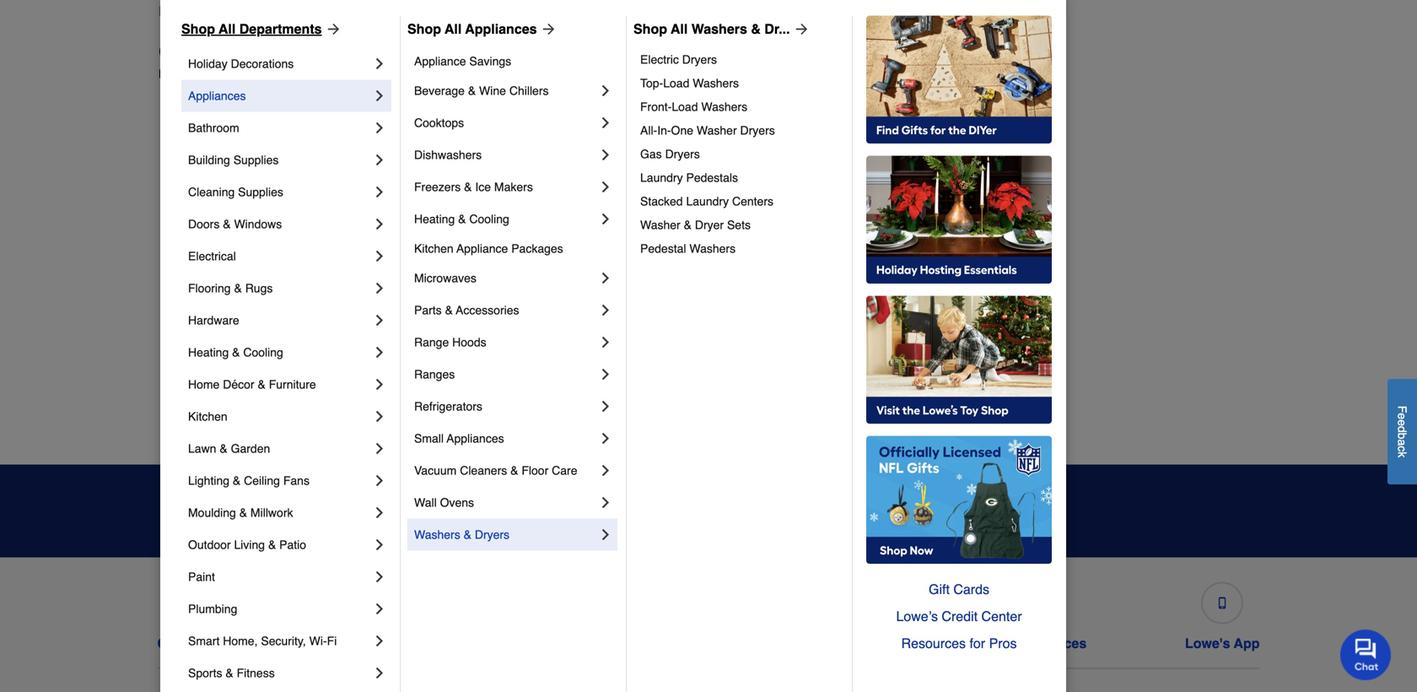Task type: locate. For each thing, give the bounding box(es) containing it.
& for "lighting & ceiling fans" link
[[233, 474, 241, 487]]

piscataway
[[998, 120, 1057, 134]]

freezers & ice makers link
[[414, 171, 598, 203]]

2 east from the top
[[172, 323, 196, 336]]

0 vertical spatial jersey
[[395, 3, 434, 19]]

1 vertical spatial heating & cooling link
[[188, 336, 371, 368]]

living
[[234, 538, 265, 551]]

1 arrow right image from the left
[[537, 21, 557, 37]]

wall ovens
[[414, 496, 474, 509]]

customer care image
[[210, 597, 221, 609]]

1 all from the left
[[219, 21, 236, 37]]

washers inside washers & dryers link
[[414, 528, 461, 541]]

kitchen down harbor
[[188, 410, 228, 423]]

1 vertical spatial new
[[248, 67, 272, 81]]

flooring & rugs link
[[188, 272, 371, 304]]

beverage & wine chillers
[[414, 84, 549, 97]]

0 horizontal spatial washer
[[641, 218, 681, 232]]

1 horizontal spatial a
[[1396, 439, 1410, 446]]

& right lawn
[[220, 442, 228, 455]]

0 vertical spatial new
[[364, 3, 391, 19]]

center for lowe's credit center
[[644, 635, 687, 651]]

garden
[[231, 442, 270, 455]]

1 vertical spatial cards
[[816, 635, 854, 651]]

2 horizontal spatial lowe's
[[1186, 635, 1231, 651]]

arrow right image inside shop all appliances link
[[537, 21, 557, 37]]

0 horizontal spatial credit
[[601, 635, 640, 651]]

chevron right image for sports & fitness link
[[371, 665, 388, 681]]

0 horizontal spatial jersey
[[275, 67, 310, 81]]

one
[[671, 124, 694, 137]]

0 vertical spatial east
[[172, 289, 196, 303]]

toms river
[[998, 289, 1057, 303]]

dryers up top-load washers
[[683, 53, 717, 66]]

all up appliance savings
[[445, 21, 462, 37]]

washers inside top-load washers link
[[693, 76, 739, 90]]

1 shop from the left
[[181, 21, 215, 37]]

& right us
[[232, 635, 242, 651]]

& right the doors
[[223, 217, 231, 231]]

heating & cooling link up furniture
[[188, 336, 371, 368]]

1 horizontal spatial heating
[[414, 212, 455, 226]]

shop up electric
[[634, 21, 668, 37]]

& left floor
[[511, 464, 519, 477]]

rio grande
[[998, 188, 1058, 201]]

woodbridge
[[998, 424, 1061, 438]]

& down hamilton
[[458, 212, 466, 226]]

1 horizontal spatial arrow right image
[[790, 21, 811, 37]]

flooring
[[188, 281, 231, 295]]

vacuum
[[414, 464, 457, 477]]

heating down "freezers"
[[414, 212, 455, 226]]

gift cards link
[[785, 575, 858, 651], [867, 576, 1052, 603]]

chevron right image for home décor & furniture
[[371, 376, 388, 393]]

1 vertical spatial east
[[172, 323, 196, 336]]

egg harbor township
[[172, 390, 285, 404]]

0 vertical spatial gift cards
[[929, 581, 990, 597]]

ranges link
[[414, 358, 598, 390]]

lowe's for lowe's app
[[1186, 635, 1231, 651]]

2 horizontal spatial all
[[671, 21, 688, 37]]

3 all from the left
[[671, 21, 688, 37]]

& left ice
[[464, 180, 472, 194]]

electric
[[641, 53, 679, 66]]

washers inside the shop all washers & dr... link
[[692, 21, 748, 37]]

appliances up the cleaners
[[447, 432, 504, 445]]

1 horizontal spatial all
[[445, 21, 462, 37]]

& for parts & accessories link
[[445, 303, 453, 317]]

0 horizontal spatial gift cards link
[[785, 575, 858, 651]]

top-
[[641, 76, 664, 90]]

0 horizontal spatial all
[[219, 21, 236, 37]]

lumberton
[[447, 390, 504, 404]]

0 vertical spatial heating & cooling
[[414, 212, 510, 226]]

chevron right image for building supplies link
[[371, 151, 388, 168]]

heating & cooling
[[414, 212, 510, 226], [188, 346, 283, 359]]

chevron right image for moulding & millwork link
[[371, 504, 388, 521]]

east inside east rutherford link
[[172, 323, 196, 336]]

holiday decorations link
[[188, 48, 371, 80]]

laundry pedestals
[[641, 171, 738, 184]]

dimensions image
[[1016, 597, 1028, 609]]

in
[[236, 67, 245, 81]]

0 vertical spatial heating & cooling link
[[414, 203, 598, 235]]

shop all washers & dr...
[[634, 21, 790, 37]]

jersey up shop all appliances
[[395, 3, 434, 19]]

washers for front-load washers
[[702, 100, 748, 113]]

kitchen for kitchen
[[188, 410, 228, 423]]

0 vertical spatial heating
[[414, 212, 455, 226]]

1 vertical spatial appliance
[[457, 242, 508, 255]]

0 horizontal spatial heating & cooling
[[188, 346, 283, 359]]

all for washers
[[671, 21, 688, 37]]

shop inside "shop all departments" link
[[181, 21, 215, 37]]

gas dryers link
[[641, 142, 841, 166]]

lowe's inside city directory lowe's stores in new jersey
[[159, 67, 195, 81]]

& left millwork
[[239, 506, 247, 519]]

all up electric dryers
[[671, 21, 688, 37]]

0 vertical spatial credit
[[942, 608, 978, 624]]

appliances down stores
[[188, 89, 246, 102]]

east up eatontown
[[172, 323, 196, 336]]

shop inside shop all appliances link
[[408, 21, 441, 37]]

all for departments
[[219, 21, 236, 37]]

2 horizontal spatial shop
[[634, 21, 668, 37]]

holiday hosting essentials. image
[[867, 156, 1052, 284]]

1 horizontal spatial center
[[982, 608, 1022, 624]]

resources for pros link
[[867, 630, 1052, 657]]

shop for shop all appliances
[[408, 21, 441, 37]]

heating & cooling link down makers
[[414, 203, 598, 235]]

smart home, security, wi-fi link
[[188, 625, 371, 657]]

chevron right image for small appliances
[[598, 430, 614, 447]]

& left ceiling
[[233, 474, 241, 487]]

washer down stacked
[[641, 218, 681, 232]]

shop down find a store
[[181, 21, 215, 37]]

3 shop from the left
[[634, 21, 668, 37]]

east for east brunswick
[[172, 289, 196, 303]]

washers inside pedestal washers link
[[690, 242, 736, 255]]

0 vertical spatial gift
[[929, 581, 950, 597]]

& for beverage & wine chillers link
[[468, 84, 476, 97]]

washers down wall ovens
[[414, 528, 461, 541]]

1 horizontal spatial kitchen
[[414, 242, 454, 255]]

1 horizontal spatial jersey
[[395, 3, 434, 19]]

appliances up savings
[[465, 21, 537, 37]]

0 horizontal spatial shop
[[181, 21, 215, 37]]

supplies up cleaning supplies
[[234, 153, 279, 167]]

& right 'parts'
[[445, 303, 453, 317]]

1 vertical spatial credit
[[601, 635, 640, 651]]

& right sports
[[226, 666, 234, 680]]

chat invite button image
[[1341, 629, 1392, 680]]

0 vertical spatial supplies
[[234, 153, 279, 167]]

lawn
[[188, 442, 216, 455]]

chevron right image
[[371, 55, 388, 72], [598, 114, 614, 131], [598, 146, 614, 163], [598, 178, 614, 195], [371, 183, 388, 200], [598, 334, 614, 351], [598, 366, 614, 383], [371, 376, 388, 393], [598, 398, 614, 415], [598, 430, 614, 447], [598, 462, 614, 479], [371, 472, 388, 489], [598, 494, 614, 511], [371, 536, 388, 553], [371, 568, 388, 585], [371, 600, 388, 617]]

0 horizontal spatial cooling
[[243, 346, 283, 359]]

floor
[[522, 464, 549, 477]]

load down electric dryers
[[664, 76, 690, 90]]

doors & windows
[[188, 217, 282, 231]]

e up b
[[1396, 420, 1410, 426]]

1 horizontal spatial cards
[[954, 581, 990, 597]]

1 horizontal spatial credit
[[942, 608, 978, 624]]

washers inside front-load washers link
[[702, 100, 748, 113]]

eatontown
[[172, 357, 228, 370]]

heating & cooling down hamilton
[[414, 212, 510, 226]]

& left dryer
[[684, 218, 692, 232]]

laundry up stacked
[[641, 171, 683, 184]]

ranges
[[414, 367, 455, 381]]

east down deptford
[[172, 289, 196, 303]]

1 vertical spatial gift cards
[[789, 635, 854, 651]]

sign
[[961, 503, 990, 519]]

shop inside the shop all washers & dr... link
[[634, 21, 668, 37]]

washer & dryer sets
[[641, 218, 751, 232]]

parts
[[414, 303, 442, 317]]

1 vertical spatial center
[[644, 635, 687, 651]]

1 vertical spatial supplies
[[238, 185, 283, 199]]

2 vertical spatial appliances
[[447, 432, 504, 445]]

mobile image
[[1217, 597, 1229, 609]]

care
[[552, 464, 578, 477]]

1 vertical spatial jersey
[[275, 67, 310, 81]]

1 horizontal spatial gift
[[929, 581, 950, 597]]

morganville
[[722, 222, 783, 235]]

a up k
[[1396, 439, 1410, 446]]

millville
[[722, 188, 760, 201]]

0 horizontal spatial lowe's
[[159, 67, 195, 81]]

front-
[[641, 100, 672, 113]]

resources for pros
[[902, 635, 1017, 651]]

all-in-one washer dryers link
[[641, 118, 841, 142]]

dishwashers link
[[414, 139, 598, 171]]

2 all from the left
[[445, 21, 462, 37]]

1 horizontal spatial heating & cooling link
[[414, 203, 598, 235]]

arrow right image for shop all appliances
[[537, 21, 557, 37]]

chevron right image for refrigerators
[[598, 398, 614, 415]]

a right the find
[[191, 3, 198, 19]]

0 horizontal spatial gift cards
[[789, 635, 854, 651]]

appliances link
[[188, 80, 371, 112]]

appliance savings
[[414, 54, 512, 68]]

doors & windows link
[[188, 208, 371, 240]]

shop down new jersey
[[408, 21, 441, 37]]

lowe's for lowe's credit center
[[552, 635, 598, 651]]

& left the rugs
[[234, 281, 242, 295]]

appliance up holmdel on the left top
[[457, 242, 508, 255]]

0 vertical spatial a
[[191, 3, 198, 19]]

heating down east rutherford link
[[188, 346, 229, 359]]

washer down front-load washers
[[697, 124, 737, 137]]

0 horizontal spatial laundry
[[641, 171, 683, 184]]

0 horizontal spatial center
[[644, 635, 687, 651]]

and
[[553, 491, 589, 514]]

township
[[236, 390, 285, 404]]

0 horizontal spatial gift
[[789, 635, 812, 651]]

cooling up kitchen appliance packages
[[470, 212, 510, 226]]

& left wine
[[468, 84, 476, 97]]

furniture
[[269, 378, 316, 391]]

0 horizontal spatial heating
[[188, 346, 229, 359]]

1 vertical spatial kitchen
[[188, 410, 228, 423]]

2 arrow right image from the left
[[790, 21, 811, 37]]

top-load washers
[[641, 76, 739, 90]]

chevron right image for ranges
[[598, 366, 614, 383]]

lawn & garden link
[[188, 432, 371, 465]]

shop all departments link
[[181, 19, 342, 39]]

heating & cooling down rutherford
[[188, 346, 283, 359]]

all down store
[[219, 21, 236, 37]]

0 vertical spatial center
[[982, 608, 1022, 624]]

washers up front-load washers
[[693, 76, 739, 90]]

voorhees link
[[998, 389, 1047, 406]]

washer inside washer & dryer sets link
[[641, 218, 681, 232]]

appliances
[[465, 21, 537, 37], [188, 89, 246, 102], [447, 432, 504, 445]]

kitchen up microwaves at the left top
[[414, 242, 454, 255]]

& down rutherford
[[232, 346, 240, 359]]

0 horizontal spatial arrow right image
[[537, 21, 557, 37]]

arrow right image up electric dryers link
[[790, 21, 811, 37]]

appliance up beverage
[[414, 54, 466, 68]]

chevron right image for holiday decorations
[[371, 55, 388, 72]]

to
[[612, 518, 623, 531]]

microwaves link
[[414, 262, 598, 294]]

2 e from the top
[[1396, 420, 1410, 426]]

beverage
[[414, 84, 465, 97]]

washers
[[692, 21, 748, 37], [693, 76, 739, 90], [702, 100, 748, 113], [690, 242, 736, 255], [414, 528, 461, 541]]

all
[[219, 21, 236, 37], [445, 21, 462, 37], [671, 21, 688, 37]]

new inside button
[[364, 3, 391, 19]]

cooling up the home décor & furniture
[[243, 346, 283, 359]]

small
[[414, 432, 444, 445]]

shop for shop all departments
[[181, 21, 215, 37]]

dryer
[[695, 218, 724, 232]]

& for 'lawn & garden' link
[[220, 442, 228, 455]]

washers down dryer
[[690, 242, 736, 255]]

sign up form
[[681, 488, 1039, 534]]

e up d
[[1396, 413, 1410, 420]]

microwaves
[[414, 271, 477, 285]]

a
[[191, 3, 198, 19], [1396, 439, 1410, 446]]

washers up electric dryers link
[[692, 21, 748, 37]]

0 horizontal spatial heating & cooling link
[[188, 336, 371, 368]]

0 horizontal spatial kitchen
[[188, 410, 228, 423]]

faq
[[246, 635, 274, 651]]

& down ovens
[[464, 528, 472, 541]]

0 vertical spatial cards
[[954, 581, 990, 597]]

2 shop from the left
[[408, 21, 441, 37]]

1 horizontal spatial lowe's
[[552, 635, 598, 651]]

& for doors & windows link
[[223, 217, 231, 231]]

load up one at the top left
[[672, 100, 698, 113]]

1 horizontal spatial shop
[[408, 21, 441, 37]]

1 horizontal spatial new
[[364, 3, 391, 19]]

1 vertical spatial laundry
[[687, 194, 729, 208]]

visit the lowe's toy shop. image
[[867, 296, 1052, 424]]

1 vertical spatial a
[[1396, 439, 1410, 446]]

hardware link
[[188, 304, 371, 336]]

1 vertical spatial load
[[672, 100, 698, 113]]

cards
[[954, 581, 990, 597], [816, 635, 854, 651]]

hamilton link
[[447, 186, 494, 203]]

heating & cooling link
[[414, 203, 598, 235], [188, 336, 371, 368]]

1 vertical spatial heating
[[188, 346, 229, 359]]

1 horizontal spatial washer
[[697, 124, 737, 137]]

front-load washers link
[[641, 95, 841, 118]]

beverage & wine chillers link
[[414, 75, 598, 107]]

building supplies link
[[188, 144, 371, 176]]

laundry up dryer
[[687, 194, 729, 208]]

range hoods link
[[414, 326, 598, 358]]

1 east from the top
[[172, 289, 196, 303]]

dishwashers
[[414, 148, 482, 162]]

chevron right image for cleaning supplies
[[371, 183, 388, 200]]

0 horizontal spatial cards
[[816, 635, 854, 651]]

washers down top-load washers link
[[702, 100, 748, 113]]

chevron right image for paint
[[371, 568, 388, 585]]

deptford
[[172, 255, 217, 269]]

0 vertical spatial appliance
[[414, 54, 466, 68]]

washers for top-load washers
[[693, 76, 739, 90]]

& for left 'heating & cooling' link
[[232, 346, 240, 359]]

east for east rutherford
[[172, 323, 196, 336]]

0 vertical spatial washer
[[697, 124, 737, 137]]

0 vertical spatial kitchen
[[414, 242, 454, 255]]

1 horizontal spatial cooling
[[470, 212, 510, 226]]

fans
[[283, 474, 310, 487]]

arrow right image inside the shop all washers & dr... link
[[790, 21, 811, 37]]

share.
[[626, 518, 661, 531]]

moulding
[[188, 506, 236, 519]]

supplies up windows at the top left of the page
[[238, 185, 283, 199]]

pros
[[990, 635, 1017, 651]]

& for washer & dryer sets link on the top
[[684, 218, 692, 232]]

rio grande link
[[998, 186, 1058, 203]]

sewell link
[[998, 220, 1032, 237]]

chevron right image
[[598, 82, 614, 99], [371, 87, 388, 104], [371, 119, 388, 136], [371, 151, 388, 168], [598, 210, 614, 227], [371, 216, 388, 232], [371, 248, 388, 264], [598, 270, 614, 286], [371, 280, 388, 297], [598, 302, 614, 318], [371, 312, 388, 329], [371, 344, 388, 361], [371, 408, 388, 425], [371, 440, 388, 457], [371, 504, 388, 521], [598, 526, 614, 543], [371, 632, 388, 649], [371, 665, 388, 681]]

arrow right image up appliance savings 'link'
[[537, 21, 557, 37]]

eatontown link
[[172, 355, 228, 372]]

jersey down departments
[[275, 67, 310, 81]]

chevron right image for bathroom link
[[371, 119, 388, 136]]

top-load washers link
[[641, 71, 841, 95]]

1 vertical spatial cooling
[[243, 346, 283, 359]]

arrow right image
[[537, 21, 557, 37], [790, 21, 811, 37]]

home décor & furniture
[[188, 378, 316, 391]]

hillsborough link
[[447, 220, 513, 237]]

0 vertical spatial load
[[664, 76, 690, 90]]

0 horizontal spatial new
[[248, 67, 272, 81]]

chevron right image for lighting & ceiling fans
[[371, 472, 388, 489]]

1 vertical spatial gift
[[789, 635, 812, 651]]

1 vertical spatial washer
[[641, 218, 681, 232]]

lowe's
[[897, 608, 938, 624]]

chevron right image for electrical link
[[371, 248, 388, 264]]



Task type: describe. For each thing, give the bounding box(es) containing it.
parts & accessories
[[414, 303, 519, 317]]

credit for lowe's
[[601, 635, 640, 651]]

chevron right image for outdoor living & patio
[[371, 536, 388, 553]]

pedestals
[[687, 171, 738, 184]]

turnersville link
[[998, 321, 1058, 338]]

1 horizontal spatial laundry
[[687, 194, 729, 208]]

stacked laundry centers link
[[641, 189, 841, 213]]

doors
[[188, 217, 220, 231]]

1 e from the top
[[1396, 413, 1410, 420]]

chevron right image for dishwashers
[[598, 146, 614, 163]]

for
[[970, 635, 986, 651]]

0 horizontal spatial a
[[191, 3, 198, 19]]

chevron right image for range hoods
[[598, 334, 614, 351]]

lighting & ceiling fans
[[188, 474, 310, 487]]

stacked
[[641, 194, 683, 208]]

chevron right image for 'lawn & garden' link
[[371, 440, 388, 457]]

supplies for building supplies
[[234, 153, 279, 167]]

appliance inside 'link'
[[414, 54, 466, 68]]

stores
[[198, 67, 233, 81]]

ice
[[475, 180, 491, 194]]

east rutherford link
[[172, 321, 255, 338]]

arrow right image
[[322, 21, 342, 37]]

dryers down front-load washers link
[[741, 124, 775, 137]]

sicklerville
[[998, 255, 1053, 269]]

shop for shop all washers & dr...
[[634, 21, 668, 37]]

chevron right image for the right 'heating & cooling' link
[[598, 210, 614, 227]]

home,
[[223, 634, 258, 648]]

hackettstown
[[447, 154, 518, 168]]

us
[[211, 635, 229, 651]]

& for washers & dryers link
[[464, 528, 472, 541]]

gas dryers
[[641, 147, 700, 161]]

lowe's credit center
[[552, 635, 687, 651]]

holmdel
[[447, 255, 491, 269]]

& for sports & fitness link
[[226, 666, 234, 680]]

chevron right image for cooktops
[[598, 114, 614, 131]]

wine
[[479, 84, 506, 97]]

chevron right image for kitchen link
[[371, 408, 388, 425]]

chevron right image for flooring & rugs link
[[371, 280, 388, 297]]

0 vertical spatial cooling
[[470, 212, 510, 226]]

chevron right image for vacuum cleaners & floor care
[[598, 462, 614, 479]]

lowe's credit center link
[[867, 603, 1052, 630]]

dryers down inspiration
[[475, 528, 510, 541]]

resources
[[902, 635, 966, 651]]

deals, inspiration and trends we've got ideas to share.
[[378, 491, 661, 531]]

got
[[557, 518, 575, 531]]

1 horizontal spatial heating & cooling
[[414, 212, 510, 226]]

washers for shop all washers & dr...
[[692, 21, 748, 37]]

lowe's credit center link
[[552, 575, 687, 651]]

egg harbor township link
[[172, 389, 285, 406]]

bayonne link
[[172, 119, 219, 135]]

fitness
[[237, 666, 275, 680]]

1 horizontal spatial gift cards link
[[867, 576, 1052, 603]]

status
[[413, 635, 454, 651]]

delran link
[[172, 220, 207, 237]]

cleaning
[[188, 185, 235, 199]]

& left the dr...
[[751, 21, 761, 37]]

chevron right image for washers & dryers link
[[598, 526, 614, 543]]

& left patio
[[268, 538, 276, 551]]

chevron right image for hardware link
[[371, 312, 388, 329]]

find gifts for the diyer. image
[[867, 16, 1052, 144]]

lowe's app link
[[1186, 575, 1260, 651]]

up
[[994, 503, 1012, 519]]

credit for lowe's
[[942, 608, 978, 624]]

freezers & ice makers
[[414, 180, 533, 194]]

cooktops
[[414, 116, 464, 129]]

shop all appliances
[[408, 21, 537, 37]]

1 vertical spatial heating & cooling
[[188, 346, 283, 359]]

washers & dryers link
[[414, 519, 598, 551]]

arrow right image for shop all washers & dr...
[[790, 21, 811, 37]]

officially licensed n f l gifts. shop now. image
[[867, 436, 1052, 564]]

plumbing link
[[188, 593, 371, 625]]

washers & dryers
[[414, 528, 510, 541]]

egg
[[172, 390, 193, 404]]

heating for left 'heating & cooling' link
[[188, 346, 229, 359]]

electrical link
[[188, 240, 371, 272]]

pedestal washers
[[641, 242, 736, 255]]

& for flooring & rugs link
[[234, 281, 242, 295]]

& right décor
[[258, 378, 266, 391]]

moulding & millwork link
[[188, 497, 371, 529]]

order
[[372, 635, 409, 651]]

center for lowe's credit center
[[982, 608, 1022, 624]]

hardware
[[188, 313, 239, 327]]

toms
[[998, 289, 1026, 303]]

1 vertical spatial appliances
[[188, 89, 246, 102]]

chevron right image for wall ovens
[[598, 494, 614, 511]]

sports & fitness link
[[188, 657, 371, 689]]

load for front-
[[672, 100, 698, 113]]

installation services
[[957, 635, 1087, 651]]

jersey inside button
[[395, 3, 434, 19]]

chevron right image for parts & accessories link
[[598, 302, 614, 318]]

outdoor living & patio
[[188, 538, 306, 551]]

chevron right image for smart home, security, wi-fi link
[[371, 632, 388, 649]]

chevron right image for appliances 'link'
[[371, 87, 388, 104]]

manahawkin
[[447, 424, 514, 438]]

a inside button
[[1396, 439, 1410, 446]]

supplies for cleaning supplies
[[238, 185, 283, 199]]

washer inside all-in-one washer dryers link
[[697, 124, 737, 137]]

all for appliances
[[445, 21, 462, 37]]

& for freezers & ice makers link
[[464, 180, 472, 194]]

chevron right image for plumbing
[[371, 600, 388, 617]]

kitchen for kitchen appliance packages
[[414, 242, 454, 255]]

in-
[[658, 124, 671, 137]]

piscataway link
[[998, 119, 1057, 135]]

decorations
[[231, 57, 294, 70]]

& for moulding & millwork link
[[239, 506, 247, 519]]

1 horizontal spatial gift cards
[[929, 581, 990, 597]]

all-
[[641, 124, 658, 137]]

union link
[[998, 355, 1028, 372]]

appliance savings link
[[414, 48, 614, 75]]

ideas
[[578, 518, 608, 531]]

millwork
[[251, 506, 293, 519]]

centers
[[732, 194, 774, 208]]

bathroom
[[188, 121, 239, 135]]

chevron right image for the microwaves link
[[598, 270, 614, 286]]

0 vertical spatial appliances
[[465, 21, 537, 37]]

installation
[[957, 635, 1028, 651]]

new inside city directory lowe's stores in new jersey
[[248, 67, 272, 81]]

windows
[[234, 217, 282, 231]]

& for the right 'heating & cooling' link
[[458, 212, 466, 226]]

east brunswick
[[172, 289, 253, 303]]

shop all appliances link
[[408, 19, 557, 39]]

load for top-
[[664, 76, 690, 90]]

chevron right image for left 'heating & cooling' link
[[371, 344, 388, 361]]

home décor & furniture link
[[188, 368, 371, 400]]

rio
[[998, 188, 1015, 201]]

flooring & rugs
[[188, 281, 273, 295]]

wall
[[414, 496, 437, 509]]

installation services link
[[957, 575, 1087, 651]]

c
[[1396, 446, 1410, 452]]

chevron right image for doors & windows link
[[371, 216, 388, 232]]

building supplies
[[188, 153, 279, 167]]

rugs
[[245, 281, 273, 295]]

find a store link
[[159, 1, 237, 21]]

pedestal
[[641, 242, 687, 255]]

contact
[[157, 635, 208, 651]]

refrigerators link
[[414, 390, 598, 422]]

décor
[[223, 378, 255, 391]]

heating for the right 'heating & cooling' link
[[414, 212, 455, 226]]

dryers down one at the top left
[[665, 147, 700, 161]]

0 vertical spatial laundry
[[641, 171, 683, 184]]

chevron right image for freezers & ice makers
[[598, 178, 614, 195]]

paint link
[[188, 561, 371, 593]]

chevron right image for beverage & wine chillers link
[[598, 82, 614, 99]]

lumberton link
[[447, 389, 504, 406]]

jersey inside city directory lowe's stores in new jersey
[[275, 67, 310, 81]]

lawn & garden
[[188, 442, 270, 455]]

holiday
[[188, 57, 228, 70]]

chillers
[[510, 84, 549, 97]]



Task type: vqa. For each thing, say whether or not it's contained in the screenshot.
City Directory Lowe'S Stores In New Jersey
yes



